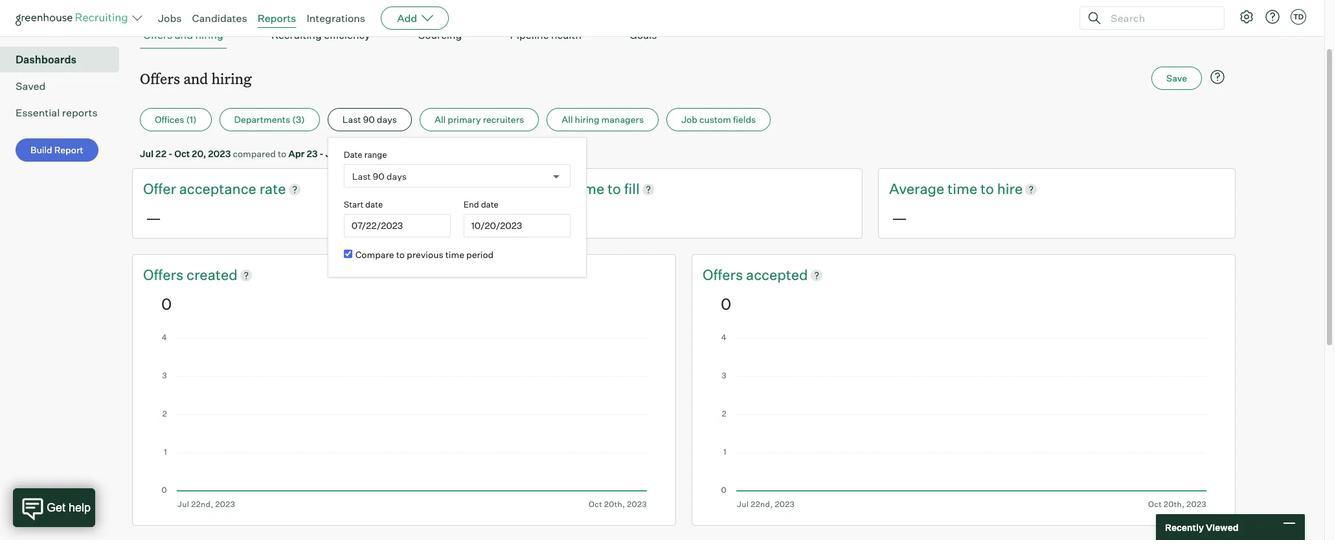 Task type: vqa. For each thing, say whether or not it's contained in the screenshot.
third — from left
yes



Task type: describe. For each thing, give the bounding box(es) containing it.
departments (3) button
[[219, 108, 320, 132]]

efficiency
[[324, 29, 370, 42]]

all for all primary recruiters
[[435, 114, 446, 125]]

to link for fill
[[607, 180, 624, 199]]

90 inside button
[[363, 114, 375, 125]]

xychart image for created
[[161, 335, 647, 510]]

jul 22 - oct 20, 2023 compared to apr 23 - jul 21, 2023
[[140, 148, 378, 159]]

health
[[551, 29, 582, 42]]

1 - from the left
[[168, 148, 172, 159]]

all primary recruiters
[[435, 114, 524, 125]]

start date
[[344, 200, 383, 210]]

average link for fill
[[516, 180, 574, 199]]

— for hire
[[892, 209, 907, 228]]

offers and hiring inside button
[[143, 29, 223, 42]]

— for fill
[[519, 209, 534, 228]]

average link for hire
[[889, 180, 947, 199]]

goals button
[[626, 22, 660, 49]]

essential
[[16, 106, 60, 119]]

10/20/2023
[[471, 220, 522, 231]]

rate link
[[259, 180, 286, 199]]

period
[[466, 249, 494, 260]]

offers and hiring button
[[140, 22, 227, 49]]

Compare to previous time period checkbox
[[344, 250, 352, 259]]

date for start date
[[365, 200, 383, 210]]

range
[[364, 150, 387, 160]]

departments (3)
[[234, 114, 305, 125]]

(1)
[[186, 114, 197, 125]]

add button
[[381, 6, 449, 30]]

sourcing
[[418, 29, 462, 42]]

to left fill
[[607, 180, 621, 198]]

saved link
[[16, 78, 114, 94]]

primary
[[448, 114, 481, 125]]

acceptance
[[179, 180, 256, 198]]

td button
[[1288, 6, 1309, 27]]

Search text field
[[1107, 9, 1212, 28]]

last 90 days inside button
[[342, 114, 397, 125]]

build report
[[30, 145, 83, 156]]

td
[[1293, 12, 1304, 21]]

0 horizontal spatial time
[[445, 249, 464, 260]]

all for all hiring managers
[[562, 114, 573, 125]]

created
[[187, 266, 237, 284]]

previous
[[407, 249, 443, 260]]

hire link
[[997, 180, 1023, 199]]

recently
[[1165, 522, 1204, 533]]

1 vertical spatial days
[[386, 171, 407, 182]]

integrations
[[307, 12, 365, 25]]

greenhouse recruiting image
[[16, 10, 132, 26]]

time for hire
[[947, 180, 977, 198]]

1 2023 from the left
[[208, 148, 231, 159]]

recruiting
[[271, 29, 322, 42]]

managers
[[601, 114, 644, 125]]

pipeline
[[510, 29, 549, 42]]

jobs link
[[158, 12, 182, 25]]

last 90 days button
[[327, 108, 412, 132]]

offers link for created
[[143, 265, 187, 285]]

time link for fill
[[574, 180, 607, 199]]

xychart image for accepted
[[721, 335, 1206, 510]]

date
[[344, 150, 362, 160]]

build
[[30, 145, 52, 156]]

average time to for hire
[[889, 180, 997, 198]]

reports link
[[258, 12, 296, 25]]

1 vertical spatial offers and hiring
[[140, 69, 252, 88]]

essential reports link
[[16, 105, 114, 121]]

average time to for fill
[[516, 180, 624, 198]]

overview
[[16, 27, 61, 40]]

pipeline health button
[[507, 22, 585, 49]]

integrations link
[[307, 12, 365, 25]]

offer acceptance
[[143, 180, 259, 198]]

recruiting efficiency
[[271, 29, 370, 42]]

saved
[[16, 80, 46, 93]]

(3)
[[292, 114, 305, 125]]

1 vertical spatial 90
[[373, 171, 385, 182]]

tab list containing offers and hiring
[[140, 22, 1228, 49]]

22
[[155, 148, 166, 159]]

rate
[[259, 180, 286, 198]]

to left hire
[[980, 180, 994, 198]]

1 vertical spatial last
[[352, 171, 371, 182]]

recently viewed
[[1165, 522, 1239, 533]]

compare to previous time period
[[355, 249, 494, 260]]

20,
[[192, 148, 206, 159]]

goals
[[629, 29, 657, 42]]

compare
[[355, 249, 394, 260]]

td button
[[1291, 9, 1306, 25]]

average for hire
[[889, 180, 944, 198]]

dashboards link
[[16, 52, 114, 67]]

fields
[[733, 114, 756, 125]]

1 vertical spatial last 90 days
[[352, 171, 407, 182]]

average for fill
[[516, 180, 571, 198]]

oct
[[174, 148, 190, 159]]

jobs
[[158, 12, 182, 25]]

candidates link
[[192, 12, 247, 25]]

faq image
[[1210, 69, 1225, 85]]

23
[[307, 148, 318, 159]]

offices
[[155, 114, 184, 125]]

all primary recruiters button
[[420, 108, 539, 132]]



Task type: locate. For each thing, give the bounding box(es) containing it.
days down range
[[386, 171, 407, 182]]

hire
[[997, 180, 1023, 198]]

1 time link from the left
[[574, 180, 607, 199]]

1 date from the left
[[365, 200, 383, 210]]

departments
[[234, 114, 290, 125]]

time link left fill link
[[574, 180, 607, 199]]

90 down range
[[373, 171, 385, 182]]

hiring left the managers
[[575, 114, 599, 125]]

tab list
[[140, 22, 1228, 49]]

last 90 days up date range
[[342, 114, 397, 125]]

1 horizontal spatial average link
[[889, 180, 947, 199]]

to left apr
[[278, 148, 286, 159]]

fill link
[[624, 180, 640, 199]]

all hiring managers button
[[547, 108, 659, 132]]

offers and hiring
[[143, 29, 223, 42], [140, 69, 252, 88]]

all left the managers
[[562, 114, 573, 125]]

end date
[[463, 200, 499, 210]]

0 horizontal spatial time link
[[574, 180, 607, 199]]

job custom fields button
[[666, 108, 771, 132]]

0 for accepted
[[721, 295, 731, 314]]

all inside all primary recruiters button
[[435, 114, 446, 125]]

apr
[[288, 148, 305, 159]]

and
[[175, 29, 193, 42], [183, 69, 208, 88]]

average
[[516, 180, 571, 198], [889, 180, 944, 198]]

last down date range
[[352, 171, 371, 182]]

days inside button
[[377, 114, 397, 125]]

reports
[[62, 106, 98, 119]]

2 2023 from the left
[[355, 148, 378, 159]]

0 vertical spatial offers and hiring
[[143, 29, 223, 42]]

offers and hiring up the (1)
[[140, 69, 252, 88]]

0 horizontal spatial 0
[[161, 295, 172, 314]]

2 all from the left
[[562, 114, 573, 125]]

07/22/2023
[[351, 220, 403, 231]]

1 offers link from the left
[[143, 265, 187, 285]]

0 vertical spatial last 90 days
[[342, 114, 397, 125]]

21,
[[341, 148, 353, 159]]

offices (1)
[[155, 114, 197, 125]]

1 — from the left
[[146, 209, 161, 228]]

start
[[344, 200, 363, 210]]

fill
[[624, 180, 640, 198]]

last up 21,
[[342, 114, 361, 125]]

1 horizontal spatial -
[[319, 148, 324, 159]]

1 average time to from the left
[[516, 180, 624, 198]]

0 vertical spatial hiring
[[195, 29, 223, 42]]

1 0 from the left
[[161, 295, 172, 314]]

candidates
[[192, 12, 247, 25]]

offers
[[143, 29, 172, 42], [140, 69, 180, 88], [143, 266, 187, 284], [703, 266, 746, 284]]

date right start at the top left of the page
[[365, 200, 383, 210]]

jul left '22' on the left top
[[140, 148, 154, 159]]

offers inside button
[[143, 29, 172, 42]]

time left hire
[[947, 180, 977, 198]]

to link
[[607, 180, 624, 199], [980, 180, 997, 199]]

0 vertical spatial and
[[175, 29, 193, 42]]

0
[[161, 295, 172, 314], [721, 295, 731, 314]]

0 horizontal spatial average
[[516, 180, 571, 198]]

hiring up departments
[[211, 69, 252, 88]]

time link left hire link
[[947, 180, 980, 199]]

1 horizontal spatial jul
[[325, 148, 339, 159]]

jul left 21,
[[325, 148, 339, 159]]

build report button
[[16, 139, 98, 162]]

3 — from the left
[[892, 209, 907, 228]]

0 horizontal spatial -
[[168, 148, 172, 159]]

save
[[1166, 73, 1187, 84]]

days up range
[[377, 114, 397, 125]]

2 date from the left
[[481, 200, 499, 210]]

2 time link from the left
[[947, 180, 980, 199]]

hiring inside button
[[575, 114, 599, 125]]

90
[[363, 114, 375, 125], [373, 171, 385, 182]]

accepted link
[[746, 265, 808, 285]]

report
[[54, 145, 83, 156]]

date
[[365, 200, 383, 210], [481, 200, 499, 210]]

0 vertical spatial last
[[342, 114, 361, 125]]

1 horizontal spatial all
[[562, 114, 573, 125]]

acceptance link
[[179, 180, 259, 199]]

1 average link from the left
[[516, 180, 574, 199]]

job custom fields
[[681, 114, 756, 125]]

0 horizontal spatial 2023
[[208, 148, 231, 159]]

essential reports
[[16, 106, 98, 119]]

add
[[397, 12, 417, 25]]

configure image
[[1239, 9, 1254, 25]]

last
[[342, 114, 361, 125], [352, 171, 371, 182]]

all left primary
[[435, 114, 446, 125]]

1 jul from the left
[[140, 148, 154, 159]]

1 horizontal spatial time
[[574, 180, 604, 198]]

jul
[[140, 148, 154, 159], [325, 148, 339, 159]]

sourcing button
[[415, 22, 465, 49]]

time link for hire
[[947, 180, 980, 199]]

offer
[[143, 180, 176, 198]]

2 horizontal spatial time
[[947, 180, 977, 198]]

2 - from the left
[[319, 148, 324, 159]]

0 for created
[[161, 295, 172, 314]]

all hiring managers
[[562, 114, 644, 125]]

to left previous
[[396, 249, 405, 260]]

date right end
[[481, 200, 499, 210]]

recruiting efficiency button
[[268, 22, 374, 49]]

2 vertical spatial hiring
[[575, 114, 599, 125]]

2 average from the left
[[889, 180, 944, 198]]

time for fill
[[574, 180, 604, 198]]

created link
[[187, 265, 237, 285]]

pipeline health
[[510, 29, 582, 42]]

- right 23
[[319, 148, 324, 159]]

all inside all hiring managers button
[[562, 114, 573, 125]]

0 vertical spatial days
[[377, 114, 397, 125]]

0 horizontal spatial average link
[[516, 180, 574, 199]]

to
[[278, 148, 286, 159], [607, 180, 621, 198], [980, 180, 994, 198], [396, 249, 405, 260]]

0 horizontal spatial to link
[[607, 180, 624, 199]]

1 horizontal spatial xychart image
[[721, 335, 1206, 510]]

2023 right 20,
[[208, 148, 231, 159]]

hiring down the candidates
[[195, 29, 223, 42]]

1 horizontal spatial average
[[889, 180, 944, 198]]

1 vertical spatial hiring
[[211, 69, 252, 88]]

2 0 from the left
[[721, 295, 731, 314]]

custom
[[699, 114, 731, 125]]

xychart image
[[161, 335, 647, 510], [721, 335, 1206, 510]]

2023 right 21,
[[355, 148, 378, 159]]

0 horizontal spatial offers link
[[143, 265, 187, 285]]

0 horizontal spatial average time to
[[516, 180, 624, 198]]

dashboards
[[16, 53, 76, 66]]

2 horizontal spatial —
[[892, 209, 907, 228]]

accepted
[[746, 266, 808, 284]]

0 horizontal spatial all
[[435, 114, 446, 125]]

- right '22' on the left top
[[168, 148, 172, 159]]

viewed
[[1206, 522, 1239, 533]]

0 horizontal spatial date
[[365, 200, 383, 210]]

0 horizontal spatial xychart image
[[161, 335, 647, 510]]

2 to link from the left
[[980, 180, 997, 199]]

0 vertical spatial 90
[[363, 114, 375, 125]]

offer link
[[143, 180, 179, 199]]

offices (1) button
[[140, 108, 211, 132]]

end
[[463, 200, 479, 210]]

and down jobs link
[[175, 29, 193, 42]]

1 horizontal spatial offers link
[[703, 265, 746, 285]]

2 xychart image from the left
[[721, 335, 1206, 510]]

hiring inside button
[[195, 29, 223, 42]]

2 average time to from the left
[[889, 180, 997, 198]]

0 horizontal spatial —
[[146, 209, 161, 228]]

2 offers link from the left
[[703, 265, 746, 285]]

2 — from the left
[[519, 209, 534, 228]]

compared
[[233, 148, 276, 159]]

recruiters
[[483, 114, 524, 125]]

1 xychart image from the left
[[161, 335, 647, 510]]

average link
[[516, 180, 574, 199], [889, 180, 947, 199]]

1 horizontal spatial 0
[[721, 295, 731, 314]]

1 average from the left
[[516, 180, 571, 198]]

offers and hiring down jobs link
[[143, 29, 223, 42]]

offers link
[[143, 265, 187, 285], [703, 265, 746, 285]]

average time to
[[516, 180, 624, 198], [889, 180, 997, 198]]

hiring
[[195, 29, 223, 42], [211, 69, 252, 88], [575, 114, 599, 125]]

1 horizontal spatial time link
[[947, 180, 980, 199]]

1 horizontal spatial to link
[[980, 180, 997, 199]]

last 90 days down range
[[352, 171, 407, 182]]

and up the (1)
[[183, 69, 208, 88]]

date for end date
[[481, 200, 499, 210]]

1 horizontal spatial average time to
[[889, 180, 997, 198]]

1 to link from the left
[[607, 180, 624, 199]]

1 horizontal spatial —
[[519, 209, 534, 228]]

0 horizontal spatial jul
[[140, 148, 154, 159]]

and inside button
[[175, 29, 193, 42]]

to link for hire
[[980, 180, 997, 199]]

time left period
[[445, 249, 464, 260]]

job
[[681, 114, 697, 125]]

overview link
[[16, 25, 114, 41]]

time left fill
[[574, 180, 604, 198]]

1 all from the left
[[435, 114, 446, 125]]

time link
[[574, 180, 607, 199], [947, 180, 980, 199]]

offers link for accepted
[[703, 265, 746, 285]]

1 vertical spatial and
[[183, 69, 208, 88]]

reports
[[258, 12, 296, 25]]

save button
[[1151, 67, 1202, 90]]

-
[[168, 148, 172, 159], [319, 148, 324, 159]]

days
[[377, 114, 397, 125], [386, 171, 407, 182]]

2 jul from the left
[[325, 148, 339, 159]]

last inside button
[[342, 114, 361, 125]]

2 average link from the left
[[889, 180, 947, 199]]

last 90 days
[[342, 114, 397, 125], [352, 171, 407, 182]]

90 up date range
[[363, 114, 375, 125]]

1 horizontal spatial 2023
[[355, 148, 378, 159]]

1 horizontal spatial date
[[481, 200, 499, 210]]



